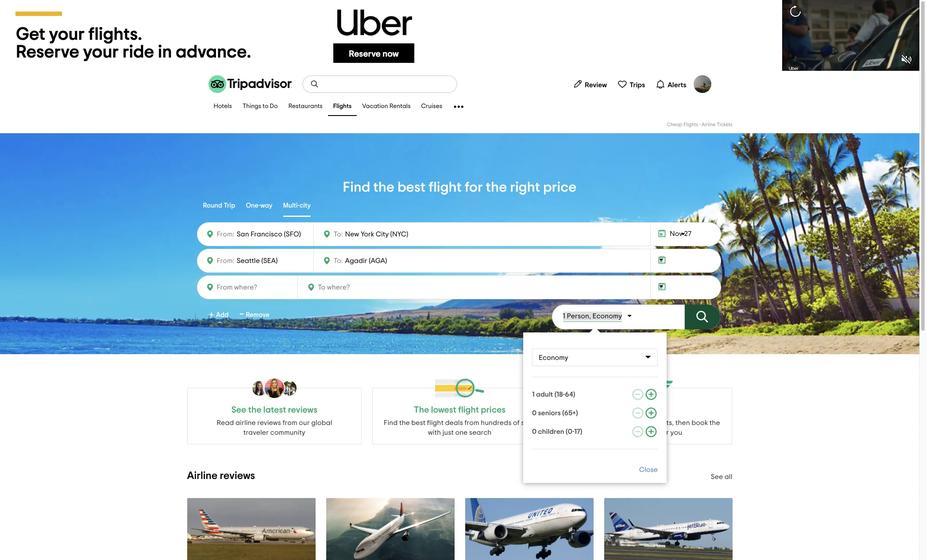 Task type: locate. For each thing, give the bounding box(es) containing it.
0 up the sites
[[532, 410, 537, 417]]

from: up from where? text box
[[217, 257, 234, 264]]

0 horizontal spatial from
[[283, 419, 297, 426]]

of
[[513, 419, 520, 426]]

1 vertical spatial find
[[384, 419, 398, 426]]

from where? text field up from where? text box
[[234, 255, 308, 267]]

compare
[[622, 419, 651, 426]]

the for see the latest reviews
[[248, 406, 262, 414]]

1 vertical spatial to
[[613, 419, 620, 426]]

that
[[622, 429, 635, 436]]

1 for 1 adult (18-64)
[[532, 391, 535, 398]]

cheap
[[667, 122, 683, 127]]

best inside find the best flight deals from hundreds of sites with just one search
[[411, 419, 426, 426]]

right inside use flyscore to compare flights, then book the one that is right for you
[[643, 429, 658, 436]]

find
[[343, 180, 370, 194], [384, 419, 398, 426]]

0 vertical spatial from where? text field
[[234, 228, 308, 240]]

0 vertical spatial flights
[[333, 103, 352, 110]]

1 vertical spatial flight
[[427, 419, 444, 426]]

reviews inside read airline reviews from our global traveler community
[[257, 419, 281, 426]]

flight inside find the best flight deals from hundreds of sites with just one search
[[427, 419, 444, 426]]

(0-
[[566, 428, 574, 435]]

hotels
[[214, 103, 232, 110]]

1 horizontal spatial to
[[613, 419, 620, 426]]

+
[[209, 310, 214, 321]]

To where? text field
[[343, 228, 424, 240], [343, 255, 424, 267], [316, 282, 393, 293]]

1 horizontal spatial find
[[384, 419, 398, 426]]

close
[[639, 466, 658, 473]]

1 vertical spatial airline
[[187, 471, 218, 481]]

1 0 from the top
[[532, 410, 537, 417]]

0 vertical spatial to where? text field
[[343, 228, 424, 240]]

From where? text field
[[215, 281, 292, 294]]

the
[[373, 180, 395, 194], [486, 180, 507, 194], [248, 406, 262, 414], [399, 419, 410, 426], [710, 419, 720, 426]]

rentals
[[390, 103, 411, 110]]

1 vertical spatial from where? text field
[[234, 255, 308, 267]]

from left our
[[283, 419, 297, 426]]

From where? text field
[[234, 228, 308, 240], [234, 255, 308, 267]]

to up 'one'
[[613, 419, 620, 426]]

1 horizontal spatial reviews
[[257, 419, 281, 426]]

right right is
[[643, 429, 658, 436]]

0 vertical spatial -
[[699, 122, 701, 127]]

1 horizontal spatial from
[[465, 419, 479, 426]]

1 vertical spatial reviews
[[257, 419, 281, 426]]

1 vertical spatial see
[[711, 473, 723, 480]]

find inside find the best flight deals from hundreds of sites with just one search
[[384, 419, 398, 426]]

to where? text field for 2nd from where? text field from the top
[[343, 255, 424, 267]]

1 to: from the top
[[334, 231, 343, 238]]

- left tickets
[[699, 122, 701, 127]]

from where? text field down way
[[234, 228, 308, 240]]

0 vertical spatial flight
[[429, 180, 462, 194]]

latest
[[263, 406, 286, 414]]

all
[[725, 473, 733, 480]]

one-way
[[246, 202, 273, 209]]

0 horizontal spatial -
[[240, 307, 244, 321]]

alerts link
[[652, 75, 690, 93]]

children
[[538, 428, 564, 435]]

alerts
[[668, 81, 687, 88]]

profile picture image
[[694, 75, 711, 93]]

seniors
[[538, 410, 561, 417]]

1 vertical spatial to:
[[334, 257, 343, 264]]

0 seniors (65+)
[[532, 410, 578, 417]]

one
[[608, 429, 620, 436]]

1 vertical spatial flyscore
[[584, 419, 612, 426]]

round trip
[[203, 202, 235, 209]]

1 vertical spatial to where? text field
[[343, 255, 424, 267]]

0 horizontal spatial flights
[[333, 103, 352, 110]]

0 vertical spatial best
[[398, 180, 426, 194]]

economy up '1 adult (18-64)'
[[539, 354, 568, 361]]

0 horizontal spatial to
[[263, 103, 269, 110]]

0 vertical spatial to
[[263, 103, 269, 110]]

economy
[[593, 313, 622, 320], [539, 354, 568, 361]]

see left all
[[711, 473, 723, 480]]

economy right ,
[[593, 313, 622, 320]]

adult
[[536, 391, 553, 398]]

0 vertical spatial economy
[[593, 313, 622, 320]]

0 vertical spatial to:
[[334, 231, 343, 238]]

0 vertical spatial flyscore
[[628, 406, 663, 414]]

0 horizontal spatial 1
[[532, 391, 535, 398]]

see for see all
[[711, 473, 723, 480]]

0 vertical spatial 1
[[563, 313, 565, 320]]

one search
[[455, 429, 492, 436]]

1 vertical spatial 1
[[532, 391, 535, 398]]

None search field
[[303, 76, 456, 92]]

person
[[567, 313, 589, 320]]

64)
[[565, 391, 575, 398]]

to where? text field for 2nd from where? text field from the bottom of the page
[[343, 228, 424, 240]]

1 horizontal spatial see
[[711, 473, 723, 480]]

round trip link
[[203, 196, 235, 217]]

- left remove in the bottom left of the page
[[240, 307, 244, 321]]

1 for 1 person , economy
[[563, 313, 565, 320]]

2 0 from the top
[[532, 428, 537, 435]]

traveler community
[[243, 429, 305, 436]]

airline
[[702, 122, 716, 127], [187, 471, 218, 481]]

tickets
[[717, 122, 733, 127]]

right
[[510, 180, 540, 194], [643, 429, 658, 436]]

best for deals
[[411, 419, 426, 426]]

flights right cheap
[[684, 122, 698, 127]]

find for find the best flight for the right price
[[343, 180, 370, 194]]

to left do
[[263, 103, 269, 110]]

0 vertical spatial airline
[[702, 122, 716, 127]]

1 left person
[[563, 313, 565, 320]]

1 vertical spatial -
[[240, 307, 244, 321]]

read airline reviews from our global traveler community
[[217, 419, 332, 436]]

book
[[692, 419, 708, 426]]

reviews
[[288, 406, 317, 414], [257, 419, 281, 426], [220, 471, 255, 481]]

flyscore
[[628, 406, 663, 414], [584, 419, 612, 426]]

cruises link
[[416, 97, 448, 116]]

1 vertical spatial flights
[[684, 122, 698, 127]]

then
[[676, 419, 690, 426]]

vacation rentals link
[[357, 97, 416, 116]]

nov 27
[[670, 230, 692, 237]]

flight up with
[[427, 419, 444, 426]]

1 person , economy
[[563, 313, 622, 320]]

0 horizontal spatial airline
[[187, 471, 218, 481]]

search image
[[310, 80, 319, 89]]

flyscore up compare
[[628, 406, 663, 414]]

0 horizontal spatial see
[[231, 406, 246, 414]]

2 from from the left
[[465, 419, 479, 426]]

the inside use flyscore to compare flights, then book the one that is right for you
[[710, 419, 720, 426]]

to
[[263, 103, 269, 110], [613, 419, 620, 426]]

0 horizontal spatial find
[[343, 180, 370, 194]]

flight left for
[[429, 180, 462, 194]]

flight prices
[[458, 406, 506, 414]]

flyscore up 'one'
[[584, 419, 612, 426]]

1 vertical spatial economy
[[539, 354, 568, 361]]

hotels link
[[208, 97, 237, 116]]

0 vertical spatial 0
[[532, 410, 537, 417]]

1 vertical spatial from:
[[217, 257, 234, 264]]

2 vertical spatial reviews
[[220, 471, 255, 481]]

from
[[283, 419, 297, 426], [465, 419, 479, 426]]

0 vertical spatial find
[[343, 180, 370, 194]]

1 from from the left
[[283, 419, 297, 426]]

0 vertical spatial right
[[510, 180, 540, 194]]

0 down the sites
[[532, 428, 537, 435]]

flights left vacation
[[333, 103, 352, 110]]

1 vertical spatial 0
[[532, 428, 537, 435]]

best
[[398, 180, 426, 194], [411, 419, 426, 426]]

right left price
[[510, 180, 540, 194]]

to:
[[334, 231, 343, 238], [334, 257, 343, 264]]

1 vertical spatial best
[[411, 419, 426, 426]]

0 for 0 seniors (65+)
[[532, 410, 537, 417]]

see up airline
[[231, 406, 246, 414]]

best for for
[[398, 180, 426, 194]]

the inside find the best flight deals from hundreds of sites with just one search
[[399, 419, 410, 426]]

0
[[532, 410, 537, 417], [532, 428, 537, 435]]

trips
[[630, 81, 645, 88]]

0 horizontal spatial economy
[[539, 354, 568, 361]]

1 horizontal spatial 1
[[563, 313, 565, 320]]

round
[[203, 202, 222, 209]]

from up one search
[[465, 419, 479, 426]]

from:
[[217, 231, 234, 238], [217, 257, 234, 264]]

0 horizontal spatial flyscore
[[584, 419, 612, 426]]

2 horizontal spatial reviews
[[288, 406, 317, 414]]

0 horizontal spatial reviews
[[220, 471, 255, 481]]

0 vertical spatial from:
[[217, 231, 234, 238]]

1 left adult
[[532, 391, 535, 398]]

trips link
[[614, 75, 649, 93]]

see all link
[[711, 473, 733, 480]]

1 horizontal spatial -
[[699, 122, 701, 127]]

see
[[231, 406, 246, 414], [711, 473, 723, 480]]

the lowest flight prices
[[414, 406, 506, 414]]

tripadvisor image
[[208, 75, 292, 93]]

flight
[[429, 180, 462, 194], [427, 419, 444, 426]]

1 horizontal spatial right
[[643, 429, 658, 436]]

with
[[428, 429, 441, 436]]

vacation rentals
[[362, 103, 411, 110]]

flight for deals
[[427, 419, 444, 426]]

flyscore inside use flyscore to compare flights, then book the one that is right for you
[[584, 419, 612, 426]]

1 from where? text field from the top
[[234, 228, 308, 240]]

0 vertical spatial see
[[231, 406, 246, 414]]

restaurants
[[288, 103, 323, 110]]

1 vertical spatial right
[[643, 429, 658, 436]]

from: down round trip link
[[217, 231, 234, 238]]



Task type: vqa. For each thing, say whether or not it's contained in the screenshot.
By
no



Task type: describe. For each thing, give the bounding box(es) containing it.
1 adult (18-64)
[[532, 391, 575, 398]]

review
[[585, 81, 607, 88]]

city
[[300, 202, 311, 209]]

nov
[[670, 230, 683, 237]]

0 vertical spatial reviews
[[288, 406, 317, 414]]

airline
[[236, 419, 256, 426]]

vacation
[[362, 103, 388, 110]]

things to do
[[243, 103, 278, 110]]

17)
[[574, 428, 582, 435]]

,
[[589, 313, 591, 320]]

see all
[[711, 473, 733, 480]]

from inside read airline reviews from our global traveler community
[[283, 419, 297, 426]]

global
[[311, 419, 332, 426]]

from inside find the best flight deals from hundreds of sites with just one search
[[465, 419, 479, 426]]

2 to: from the top
[[334, 257, 343, 264]]

find for find the best flight deals from hundreds of sites with just one search
[[384, 419, 398, 426]]

flights link
[[328, 97, 357, 116]]

sites
[[521, 419, 536, 426]]

1 horizontal spatial flyscore
[[628, 406, 663, 414]]

(18-
[[555, 391, 565, 398]]

read
[[217, 419, 234, 426]]

the
[[414, 406, 429, 414]]

one-
[[246, 202, 260, 209]]

1 horizontal spatial flights
[[684, 122, 698, 127]]

is
[[637, 429, 642, 436]]

way
[[260, 202, 273, 209]]

for
[[465, 180, 483, 194]]

restaurants link
[[283, 97, 328, 116]]

use
[[570, 419, 582, 426]]

advertisement region
[[0, 0, 920, 71]]

hundreds
[[481, 419, 512, 426]]

one-way link
[[246, 196, 273, 217]]

(65+)
[[562, 410, 578, 417]]

27
[[684, 230, 692, 237]]

multi-city link
[[283, 196, 311, 217]]

find the best flight for the right price
[[343, 180, 577, 194]]

flight for for
[[429, 180, 462, 194]]

airline reviews
[[187, 471, 255, 481]]

see for see the latest reviews
[[231, 406, 246, 414]]

1 horizontal spatial economy
[[593, 313, 622, 320]]

to inside use flyscore to compare flights, then book the one that is right for you
[[613, 419, 620, 426]]

just
[[443, 429, 454, 436]]

lowest
[[431, 406, 456, 414]]

+ add
[[209, 310, 229, 321]]

- remove
[[240, 307, 270, 321]]

0 for 0 children (0-17)
[[532, 428, 537, 435]]

2 vertical spatial to where? text field
[[316, 282, 393, 293]]

use flyscore to compare flights, then book the one that is right for you
[[570, 419, 720, 436]]

flights,
[[653, 419, 674, 426]]

cruises
[[421, 103, 442, 110]]

trip
[[224, 202, 235, 209]]

deals
[[445, 419, 463, 426]]

remove
[[246, 312, 270, 318]]

2 from where? text field from the top
[[234, 255, 308, 267]]

see the latest reviews
[[231, 406, 317, 414]]

1 horizontal spatial airline
[[702, 122, 716, 127]]

1 from: from the top
[[217, 231, 234, 238]]

for you
[[660, 429, 682, 436]]

do
[[270, 103, 278, 110]]

2 from: from the top
[[217, 257, 234, 264]]

0 children (0-17)
[[532, 428, 582, 435]]

multi-city
[[283, 202, 311, 209]]

review link
[[570, 75, 611, 93]]

the for find the best flight for the right price
[[373, 180, 395, 194]]

add
[[216, 312, 229, 318]]

airline reviews link
[[187, 471, 255, 481]]

the for find the best flight deals from hundreds of sites with just one search
[[399, 419, 410, 426]]

0 horizontal spatial right
[[510, 180, 540, 194]]

cheap flights - airline tickets
[[667, 122, 733, 127]]

our
[[299, 419, 310, 426]]

find the best flight deals from hundreds of sites with just one search
[[384, 419, 536, 436]]

things to do link
[[237, 97, 283, 116]]

multi-
[[283, 202, 300, 209]]

things
[[243, 103, 261, 110]]

price
[[543, 180, 577, 194]]



